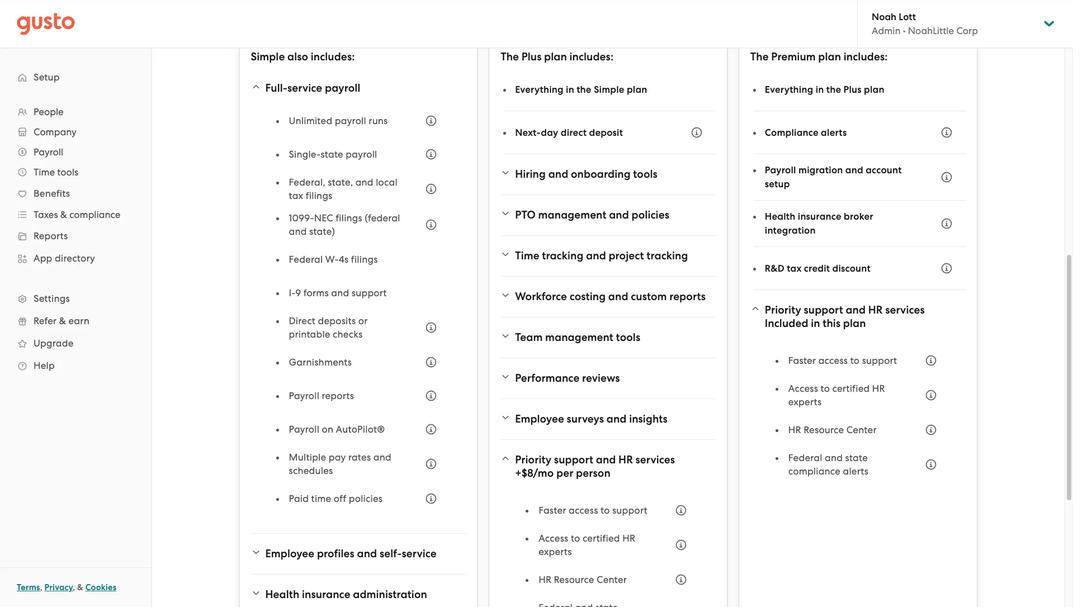 Task type: locate. For each thing, give the bounding box(es) containing it.
everything in the simple plan
[[515, 84, 647, 95]]

state)
[[309, 226, 335, 237]]

1 horizontal spatial the
[[750, 50, 769, 63]]

1 vertical spatial state
[[845, 452, 868, 464]]

1 vertical spatial hr resource center
[[539, 574, 627, 585]]

management inside dropdown button
[[538, 209, 606, 221]]

faster for +$8/mo
[[539, 505, 566, 516]]

access
[[788, 383, 818, 394], [539, 533, 568, 544]]

the
[[577, 84, 591, 95], [826, 84, 841, 95]]

1 vertical spatial access
[[539, 533, 568, 544]]

in down the premium plan includes:
[[816, 84, 824, 95]]

1 horizontal spatial services
[[885, 304, 925, 317]]

management inside dropdown button
[[545, 331, 613, 344]]

filings inside 1099-nec filings (federal and state)
[[336, 212, 362, 224]]

faster access to support down this
[[788, 355, 897, 366]]

tracking up workforce on the top
[[542, 249, 583, 262]]

payroll down company
[[34, 147, 63, 158]]

full-service payroll
[[265, 82, 360, 95]]

reports up payroll on autopilot®
[[322, 390, 354, 401]]

1 vertical spatial management
[[545, 331, 613, 344]]

payroll for payroll reports
[[289, 390, 319, 401]]

faster down the 'per'
[[539, 505, 566, 516]]

app directory
[[34, 253, 95, 264]]

services for priority support and hr services +$8/mo per person
[[636, 454, 675, 466]]

priority inside priority support and hr services +$8/mo per person
[[515, 454, 551, 466]]

account
[[866, 164, 902, 176]]

included
[[765, 317, 808, 330]]

people button
[[11, 102, 140, 122]]

tracking right project
[[647, 249, 688, 262]]

reports inside dropdown button
[[669, 290, 706, 303]]

r&d
[[765, 263, 785, 274]]

in down the plus plan includes:
[[566, 84, 574, 95]]

1 vertical spatial time
[[515, 249, 539, 262]]

1 the from the left
[[501, 50, 519, 63]]

1 vertical spatial faster access to support
[[539, 505, 647, 516]]

reports right the custom
[[669, 290, 706, 303]]

and inside federal, state, and local tax filings
[[355, 177, 373, 188]]

0 horizontal spatial resource
[[554, 574, 594, 585]]

tax down the federal,
[[289, 190, 303, 201]]

0 horizontal spatial health
[[265, 588, 299, 601]]

1 vertical spatial access
[[569, 505, 598, 516]]

0 horizontal spatial employee
[[265, 547, 314, 560]]

0 vertical spatial alerts
[[821, 127, 847, 138]]

, left the 'privacy' "link"
[[40, 583, 42, 593]]

2 the from the left
[[826, 84, 841, 95]]

1 vertical spatial compliance
[[788, 466, 841, 477]]

tax
[[289, 190, 303, 201], [787, 263, 802, 274]]

payroll inside dropdown button
[[325, 82, 360, 95]]

taxes & compliance button
[[11, 205, 140, 225]]

priority inside priority support and hr services included in this plan
[[765, 304, 801, 317]]

discount
[[832, 263, 871, 274]]

paid
[[289, 493, 309, 504]]

1 horizontal spatial resource
[[804, 424, 844, 436]]

the premium plan includes:
[[750, 50, 888, 63]]

includes: down admin
[[844, 50, 888, 63]]

everything for premium
[[765, 84, 813, 95]]

0 horizontal spatial faster access to support
[[539, 505, 647, 516]]

2 horizontal spatial includes:
[[844, 50, 888, 63]]

tracking
[[542, 249, 583, 262], [647, 249, 688, 262]]

0 vertical spatial access
[[788, 383, 818, 394]]

insurance inside dropdown button
[[302, 588, 350, 601]]

everything down premium
[[765, 84, 813, 95]]

1 vertical spatial federal
[[788, 452, 822, 464]]

people
[[34, 106, 64, 117]]

federal for federal w-4s filings
[[289, 254, 323, 265]]

insurance down profiles on the left
[[302, 588, 350, 601]]

payroll up "setup"
[[765, 164, 796, 176]]

0 horizontal spatial the
[[577, 84, 591, 95]]

includes: right the also
[[311, 50, 355, 63]]

time down pto
[[515, 249, 539, 262]]

hr inside priority support and hr services +$8/mo per person
[[619, 454, 633, 466]]

premium
[[771, 50, 816, 63]]

resource for this
[[804, 424, 844, 436]]

reports
[[34, 230, 68, 242]]

2 vertical spatial filings
[[351, 254, 378, 265]]

filings right nec on the left top
[[336, 212, 362, 224]]

0 horizontal spatial certified
[[583, 533, 620, 544]]

includes: for the premium plan includes:
[[844, 50, 888, 63]]

0 vertical spatial insurance
[[798, 211, 841, 223]]

3 includes: from the left
[[844, 50, 888, 63]]

employee for employee profiles and self-service
[[265, 547, 314, 560]]

the down the premium plan includes:
[[826, 84, 841, 95]]

0 horizontal spatial federal
[[289, 254, 323, 265]]

0 horizontal spatial plus
[[522, 50, 542, 63]]

simple left the also
[[251, 50, 285, 63]]

list
[[0, 102, 151, 377], [277, 108, 444, 520], [776, 348, 943, 487], [526, 498, 693, 607]]

1 horizontal spatial hr resource center
[[788, 424, 877, 436]]

& left cookies
[[77, 583, 83, 593]]

gusto navigation element
[[0, 48, 151, 395]]

policies for pto management and policies
[[632, 209, 669, 221]]

priority up included
[[765, 304, 801, 317]]

filings right 4s
[[351, 254, 378, 265]]

the down the plus plan includes:
[[577, 84, 591, 95]]

health inside health insurance administration dropdown button
[[265, 588, 299, 601]]

access for +$8/mo
[[539, 533, 568, 544]]

policies up project
[[632, 209, 669, 221]]

paid time off policies
[[289, 493, 383, 504]]

1 horizontal spatial tracking
[[647, 249, 688, 262]]

1 vertical spatial health
[[265, 588, 299, 601]]

tax right r&d
[[787, 263, 802, 274]]

0 horizontal spatial priority
[[515, 454, 551, 466]]

0 horizontal spatial experts
[[539, 546, 572, 558]]

health for health insurance broker integration
[[765, 211, 795, 223]]

policies right off
[[349, 493, 383, 504]]

0 vertical spatial time
[[34, 167, 55, 178]]

1 vertical spatial experts
[[539, 546, 572, 558]]

0 vertical spatial center
[[846, 424, 877, 436]]

payroll inside dropdown button
[[34, 147, 63, 158]]

1 tracking from the left
[[542, 249, 583, 262]]

and inside multiple pay rates and schedules
[[373, 452, 391, 463]]

terms
[[17, 583, 40, 593]]

tools right onboarding
[[633, 168, 658, 181]]

insurance
[[798, 211, 841, 223], [302, 588, 350, 601]]

0 vertical spatial employee
[[515, 413, 564, 426]]

1 horizontal spatial certified
[[832, 383, 870, 394]]

setup link
[[11, 67, 140, 87]]

0 vertical spatial management
[[538, 209, 606, 221]]

unlimited payroll runs
[[289, 115, 388, 126]]

insights
[[629, 413, 668, 426]]

payroll up unlimited payroll runs
[[325, 82, 360, 95]]

payroll for payroll
[[34, 147, 63, 158]]

0 vertical spatial &
[[60, 209, 67, 220]]

reviews
[[582, 372, 620, 385]]

compliance
[[69, 209, 120, 220], [788, 466, 841, 477]]

payroll for service
[[325, 82, 360, 95]]

1 horizontal spatial policies
[[632, 209, 669, 221]]

access for included
[[788, 383, 818, 394]]

1 vertical spatial policies
[[349, 493, 383, 504]]

faster access to support down person
[[539, 505, 647, 516]]

priority up the +$8/mo
[[515, 454, 551, 466]]

earn
[[68, 315, 89, 327]]

experts
[[788, 396, 822, 408], [539, 546, 572, 558]]

in left this
[[811, 317, 820, 330]]

payroll
[[34, 147, 63, 158], [765, 164, 796, 176], [289, 390, 319, 401], [289, 424, 319, 435]]

the
[[501, 50, 519, 63], [750, 50, 769, 63]]

0 horizontal spatial includes:
[[311, 50, 355, 63]]

priority for priority support and hr services +$8/mo per person
[[515, 454, 551, 466]]

1 vertical spatial filings
[[336, 212, 362, 224]]

2 vertical spatial payroll
[[346, 149, 377, 160]]

0 vertical spatial plus
[[522, 50, 542, 63]]

pto
[[515, 209, 536, 221]]

tools down payroll dropdown button
[[57, 167, 78, 178]]

2 the from the left
[[750, 50, 769, 63]]

federal w-4s filings
[[289, 254, 378, 265]]

1 horizontal spatial everything
[[765, 84, 813, 95]]

tools inside "dropdown button"
[[57, 167, 78, 178]]

health inside health insurance broker integration
[[765, 211, 795, 223]]

faster for included
[[788, 355, 816, 366]]

0 horizontal spatial access to certified hr experts
[[539, 533, 635, 558]]

plus
[[522, 50, 542, 63], [844, 84, 862, 95]]

access down this
[[818, 355, 848, 366]]

0 horizontal spatial ,
[[40, 583, 42, 593]]

0 vertical spatial federal
[[289, 254, 323, 265]]

1 vertical spatial priority
[[515, 454, 551, 466]]

2 tracking from the left
[[647, 249, 688, 262]]

app directory link
[[11, 248, 140, 268]]

0 horizontal spatial policies
[[349, 493, 383, 504]]

1 everything from the left
[[515, 84, 564, 95]]

payroll down garnishments
[[289, 390, 319, 401]]

management down costing
[[545, 331, 613, 344]]

broker
[[844, 211, 873, 223]]

management for pto
[[538, 209, 606, 221]]

includes: up everything in the simple plan
[[570, 50, 614, 63]]

settings link
[[11, 289, 140, 309]]

employee surveys and insights
[[515, 413, 668, 426]]

2 , from the left
[[73, 583, 75, 593]]

filings
[[306, 190, 332, 201], [336, 212, 362, 224], [351, 254, 378, 265]]

payroll inside payroll migration and account setup
[[765, 164, 796, 176]]

this
[[823, 317, 841, 330]]

payroll left runs
[[335, 115, 366, 126]]

hr resource center for this
[[788, 424, 877, 436]]

includes: for the plus plan includes:
[[570, 50, 614, 63]]

1 horizontal spatial simple
[[594, 84, 624, 95]]

federal
[[289, 254, 323, 265], [788, 452, 822, 464]]

0 vertical spatial faster
[[788, 355, 816, 366]]

access down person
[[569, 505, 598, 516]]

0 horizontal spatial hr resource center
[[539, 574, 627, 585]]

1 vertical spatial plus
[[844, 84, 862, 95]]

1099-
[[289, 212, 314, 224]]

1 vertical spatial resource
[[554, 574, 594, 585]]

0 horizontal spatial the
[[501, 50, 519, 63]]

hiring and onboarding tools button
[[501, 161, 716, 188]]

alerts
[[821, 127, 847, 138], [843, 466, 868, 477]]

support inside list
[[352, 287, 387, 299]]

policies inside dropdown button
[[632, 209, 669, 221]]

health
[[765, 211, 795, 223], [265, 588, 299, 601]]

filings down the federal,
[[306, 190, 332, 201]]

i-9 forms and support
[[289, 287, 387, 299]]

in for plus
[[566, 84, 574, 95]]

0 horizontal spatial tax
[[289, 190, 303, 201]]

faster access to support for this
[[788, 355, 897, 366]]

services inside priority support and hr services +$8/mo per person
[[636, 454, 675, 466]]

performance
[[515, 372, 580, 385]]

time inside "dropdown button"
[[34, 167, 55, 178]]

1 horizontal spatial compliance
[[788, 466, 841, 477]]

0 horizontal spatial center
[[597, 574, 627, 585]]

1 horizontal spatial insurance
[[798, 211, 841, 223]]

single-
[[289, 149, 321, 160]]

1 vertical spatial center
[[597, 574, 627, 585]]

full-service payroll button
[[251, 75, 466, 102]]

time for time tools
[[34, 167, 55, 178]]

1 horizontal spatial faster
[[788, 355, 816, 366]]

federal inside list
[[289, 254, 323, 265]]

tax inside federal, state, and local tax filings
[[289, 190, 303, 201]]

everything down the plus plan includes:
[[515, 84, 564, 95]]

to
[[850, 355, 860, 366], [821, 383, 830, 394], [601, 505, 610, 516], [571, 533, 580, 544]]

0 horizontal spatial simple
[[251, 50, 285, 63]]

0 horizontal spatial reports
[[322, 390, 354, 401]]

2 includes: from the left
[[570, 50, 614, 63]]

1 vertical spatial tax
[[787, 263, 802, 274]]

, left cookies
[[73, 583, 75, 593]]

0 vertical spatial policies
[[632, 209, 669, 221]]

1 the from the left
[[577, 84, 591, 95]]

management down hiring and onboarding tools
[[538, 209, 606, 221]]

time up the benefits
[[34, 167, 55, 178]]

access to certified hr experts
[[788, 383, 885, 408], [539, 533, 635, 558]]

0 vertical spatial priority
[[765, 304, 801, 317]]

2 everything from the left
[[765, 84, 813, 95]]

1 vertical spatial &
[[59, 315, 66, 327]]

1 horizontal spatial center
[[846, 424, 877, 436]]

,
[[40, 583, 42, 593], [73, 583, 75, 593]]

0 horizontal spatial time
[[34, 167, 55, 178]]

services inside priority support and hr services included in this plan
[[885, 304, 925, 317]]

0 vertical spatial tax
[[289, 190, 303, 201]]

refer & earn link
[[11, 311, 140, 331]]

0 vertical spatial hr resource center
[[788, 424, 877, 436]]

payroll left on
[[289, 424, 319, 435]]

1 vertical spatial services
[[636, 454, 675, 466]]

home image
[[17, 13, 75, 35]]

support
[[352, 287, 387, 299], [804, 304, 843, 317], [862, 355, 897, 366], [554, 454, 593, 466], [612, 505, 647, 516]]

employee left profiles on the left
[[265, 547, 314, 560]]

experts for included
[[788, 396, 822, 408]]

time inside dropdown button
[[515, 249, 539, 262]]

compliance inside federal and state compliance alerts
[[788, 466, 841, 477]]

tools down workforce costing and custom reports at the top of the page
[[616, 331, 640, 344]]

employee down performance
[[515, 413, 564, 426]]

setup
[[765, 178, 790, 190]]

1 horizontal spatial health
[[765, 211, 795, 223]]

1 vertical spatial reports
[[322, 390, 354, 401]]

1 horizontal spatial the
[[826, 84, 841, 95]]

faster
[[788, 355, 816, 366], [539, 505, 566, 516]]

0 vertical spatial services
[[885, 304, 925, 317]]

tools inside dropdown button
[[633, 168, 658, 181]]

federal inside federal and state compliance alerts
[[788, 452, 822, 464]]

0 vertical spatial resource
[[804, 424, 844, 436]]

company button
[[11, 122, 140, 142]]

0 horizontal spatial faster
[[539, 505, 566, 516]]

simple up deposit
[[594, 84, 624, 95]]

access
[[818, 355, 848, 366], [569, 505, 598, 516]]

cookies button
[[85, 581, 116, 594]]

1 vertical spatial insurance
[[302, 588, 350, 601]]

access to certified hr experts for this
[[788, 383, 885, 408]]

1 horizontal spatial access
[[818, 355, 848, 366]]

payroll up state,
[[346, 149, 377, 160]]

0 vertical spatial faster access to support
[[788, 355, 897, 366]]

faster down included
[[788, 355, 816, 366]]

time for time tracking and project tracking
[[515, 249, 539, 262]]

0 vertical spatial access to certified hr experts
[[788, 383, 885, 408]]

resource
[[804, 424, 844, 436], [554, 574, 594, 585]]

deposits
[[318, 315, 356, 327]]

list containing people
[[0, 102, 151, 377]]

insurance inside health insurance broker integration
[[798, 211, 841, 223]]

the for the plus plan includes:
[[501, 50, 519, 63]]

service up administration
[[402, 547, 437, 560]]

tools
[[57, 167, 78, 178], [633, 168, 658, 181], [616, 331, 640, 344]]

& inside dropdown button
[[60, 209, 67, 220]]

0 vertical spatial reports
[[669, 290, 706, 303]]

1 horizontal spatial access to certified hr experts
[[788, 383, 885, 408]]

& for compliance
[[60, 209, 67, 220]]

service down simple also includes:
[[287, 82, 322, 95]]

i-
[[289, 287, 295, 299]]

0 horizontal spatial access
[[539, 533, 568, 544]]

1 horizontal spatial ,
[[73, 583, 75, 593]]

& left the earn
[[59, 315, 66, 327]]

0 vertical spatial experts
[[788, 396, 822, 408]]

cookies
[[85, 583, 116, 593]]

0 horizontal spatial compliance
[[69, 209, 120, 220]]

federal, state, and local tax filings
[[289, 177, 397, 201]]

upgrade
[[34, 338, 74, 349]]

0 vertical spatial state
[[321, 149, 343, 160]]

1 vertical spatial alerts
[[843, 466, 868, 477]]

& right taxes
[[60, 209, 67, 220]]

in
[[566, 84, 574, 95], [816, 84, 824, 95], [811, 317, 820, 330]]

0 vertical spatial filings
[[306, 190, 332, 201]]

0 vertical spatial compliance
[[69, 209, 120, 220]]

payroll for payroll migration and account setup
[[765, 164, 796, 176]]

1 horizontal spatial priority
[[765, 304, 801, 317]]

&
[[60, 209, 67, 220], [59, 315, 66, 327], [77, 583, 83, 593]]

1 vertical spatial employee
[[265, 547, 314, 560]]

simple
[[251, 50, 285, 63], [594, 84, 624, 95]]

insurance up integration at the right top of the page
[[798, 211, 841, 223]]

hr resource center
[[788, 424, 877, 436], [539, 574, 627, 585]]

policies
[[632, 209, 669, 221], [349, 493, 383, 504]]

0 horizontal spatial everything
[[515, 84, 564, 95]]

0 vertical spatial simple
[[251, 50, 285, 63]]



Task type: vqa. For each thing, say whether or not it's contained in the screenshot.
(I.E.,
no



Task type: describe. For each thing, give the bounding box(es) containing it.
nec
[[314, 212, 333, 224]]

refer
[[34, 315, 57, 327]]

next-
[[515, 127, 541, 138]]

performance reviews
[[515, 372, 620, 385]]

support inside priority support and hr services included in this plan
[[804, 304, 843, 317]]

rates
[[348, 452, 371, 463]]

payroll for state
[[346, 149, 377, 160]]

help
[[34, 360, 55, 371]]

9
[[295, 287, 301, 299]]

onboarding
[[571, 168, 631, 181]]

hr resource center for person
[[539, 574, 627, 585]]

employee profiles and self-service button
[[251, 541, 466, 568]]

company
[[34, 126, 76, 138]]

priority for priority support and hr services included in this plan
[[765, 304, 801, 317]]

runs
[[369, 115, 388, 126]]

on
[[322, 424, 333, 435]]

1 vertical spatial service
[[402, 547, 437, 560]]

compliance inside dropdown button
[[69, 209, 120, 220]]

federal and state compliance alerts
[[788, 452, 868, 477]]

(federal
[[365, 212, 400, 224]]

checks
[[333, 329, 363, 340]]

printable
[[289, 329, 330, 340]]

benefits
[[34, 188, 70, 199]]

the for the premium plan includes:
[[750, 50, 769, 63]]

access to certified hr experts for person
[[539, 533, 635, 558]]

pay
[[329, 452, 346, 463]]

reports link
[[11, 226, 140, 246]]

admin
[[872, 25, 901, 36]]

and inside priority support and hr services included in this plan
[[846, 304, 866, 317]]

0 vertical spatial service
[[287, 82, 322, 95]]

integration
[[765, 225, 816, 237]]

state,
[[328, 177, 353, 188]]

surveys
[[567, 413, 604, 426]]

setup
[[34, 72, 60, 83]]

everything for plus
[[515, 84, 564, 95]]

direct
[[289, 315, 315, 327]]

1 , from the left
[[40, 583, 42, 593]]

faster access to support for person
[[539, 505, 647, 516]]

insurance for administration
[[302, 588, 350, 601]]

payroll reports
[[289, 390, 354, 401]]

certified for person
[[583, 533, 620, 544]]

and inside 1099-nec filings (federal and state)
[[289, 226, 307, 237]]

center for +$8/mo per person
[[597, 574, 627, 585]]

resource for person
[[554, 574, 594, 585]]

privacy link
[[44, 583, 73, 593]]

compliance alerts
[[765, 127, 847, 138]]

services for priority support and hr services included in this plan
[[885, 304, 925, 317]]

local
[[376, 177, 397, 188]]

in inside priority support and hr services included in this plan
[[811, 317, 820, 330]]

experts for +$8/mo
[[539, 546, 572, 558]]

directory
[[55, 253, 95, 264]]

0 horizontal spatial state
[[321, 149, 343, 160]]

center for included in this plan
[[846, 424, 877, 436]]

terms link
[[17, 583, 40, 593]]

payroll button
[[11, 142, 140, 162]]

or
[[358, 315, 368, 327]]

unlimited
[[289, 115, 332, 126]]

plan inside priority support and hr services included in this plan
[[843, 317, 866, 330]]

lott
[[899, 11, 916, 23]]

health insurance administration
[[265, 588, 427, 601]]

health insurance administration button
[[251, 582, 466, 607]]

profiles
[[317, 547, 354, 560]]

& for earn
[[59, 315, 66, 327]]

benefits link
[[11, 183, 140, 204]]

management for team
[[545, 331, 613, 344]]

federal for federal and state compliance alerts
[[788, 452, 822, 464]]

payroll migration and account setup
[[765, 164, 902, 190]]

alerts inside federal and state compliance alerts
[[843, 466, 868, 477]]

per
[[556, 467, 573, 480]]

access for person
[[569, 505, 598, 516]]

time tools button
[[11, 162, 140, 182]]

workforce costing and custom reports
[[515, 290, 706, 303]]

team
[[515, 331, 543, 344]]

project
[[609, 249, 644, 262]]

corp
[[956, 25, 978, 36]]

employee surveys and insights button
[[501, 406, 716, 433]]

compliance
[[765, 127, 819, 138]]

and inside federal and state compliance alerts
[[825, 452, 843, 464]]

the for plus
[[577, 84, 591, 95]]

hiring
[[515, 168, 546, 181]]

also
[[287, 50, 308, 63]]

day
[[541, 127, 558, 138]]

the plus plan includes:
[[501, 50, 614, 63]]

r&d tax credit discount
[[765, 263, 871, 274]]

•
[[903, 25, 906, 36]]

priority support and hr services included in this plan
[[765, 304, 925, 330]]

1 horizontal spatial plus
[[844, 84, 862, 95]]

refer & earn
[[34, 315, 89, 327]]

filings inside federal, state, and local tax filings
[[306, 190, 332, 201]]

payroll on autopilot®
[[289, 424, 385, 435]]

support inside priority support and hr services +$8/mo per person
[[554, 454, 593, 466]]

the for premium
[[826, 84, 841, 95]]

next-day direct deposit
[[515, 127, 623, 138]]

team management tools
[[515, 331, 640, 344]]

access for this
[[818, 355, 848, 366]]

w-
[[325, 254, 339, 265]]

insurance for broker
[[798, 211, 841, 223]]

priority support and hr services +$8/mo per person
[[515, 454, 675, 480]]

garnishments
[[289, 357, 352, 368]]

noah
[[872, 11, 896, 23]]

administration
[[353, 588, 427, 601]]

costing
[[570, 290, 606, 303]]

1099-nec filings (federal and state)
[[289, 212, 400, 237]]

1 vertical spatial payroll
[[335, 115, 366, 126]]

state inside federal and state compliance alerts
[[845, 452, 868, 464]]

self-
[[380, 547, 402, 560]]

workforce costing and custom reports button
[[501, 284, 716, 310]]

policies for paid time off policies
[[349, 493, 383, 504]]

1 includes: from the left
[[311, 50, 355, 63]]

payroll for payroll on autopilot®
[[289, 424, 319, 435]]

certified for this
[[832, 383, 870, 394]]

pto management and policies
[[515, 209, 669, 221]]

in for premium
[[816, 84, 824, 95]]

single-state payroll
[[289, 149, 377, 160]]

employee for employee surveys and insights
[[515, 413, 564, 426]]

deposit
[[589, 127, 623, 138]]

schedules
[[289, 465, 333, 476]]

terms , privacy , & cookies
[[17, 583, 116, 593]]

settings
[[34, 293, 70, 304]]

and inside priority support and hr services +$8/mo per person
[[596, 454, 616, 466]]

list containing unlimited payroll runs
[[277, 108, 444, 520]]

performance reviews button
[[501, 365, 716, 392]]

time tracking and project tracking button
[[501, 243, 716, 270]]

time tracking and project tracking
[[515, 249, 688, 262]]

taxes
[[34, 209, 58, 220]]

workforce
[[515, 290, 567, 303]]

1 horizontal spatial tax
[[787, 263, 802, 274]]

2 vertical spatial &
[[77, 583, 83, 593]]

everything in the plus plan
[[765, 84, 884, 95]]

tools inside dropdown button
[[616, 331, 640, 344]]

time
[[311, 493, 331, 504]]

noahlittle
[[908, 25, 954, 36]]

simple also includes:
[[251, 50, 355, 63]]

health for health insurance administration
[[265, 588, 299, 601]]

hr inside priority support and hr services included in this plan
[[868, 304, 883, 317]]

health insurance broker integration
[[765, 211, 873, 237]]

and inside payroll migration and account setup
[[845, 164, 863, 176]]

credit
[[804, 263, 830, 274]]

help link
[[11, 356, 140, 376]]

off
[[334, 493, 346, 504]]

autopilot®
[[336, 424, 385, 435]]

1 vertical spatial simple
[[594, 84, 624, 95]]



